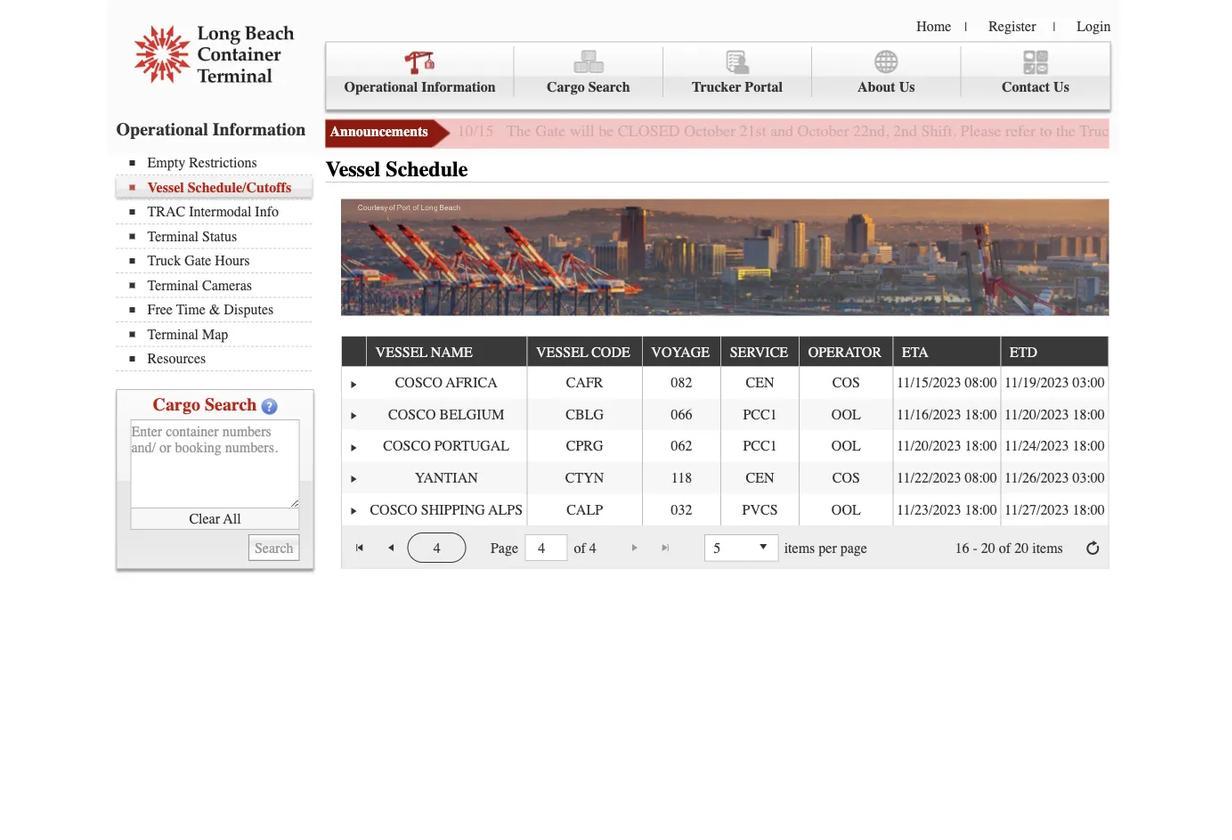 Task type: describe. For each thing, give the bounding box(es) containing it.
pcc1 for 066
[[744, 406, 778, 423]]

1 items from the left
[[785, 540, 816, 556]]

closed
[[618, 122, 680, 140]]

operational information link
[[327, 47, 515, 97]]

cafr
[[566, 375, 604, 391]]

118 cell
[[642, 462, 721, 494]]

11/20/2023 18:00 11/24/2023 18:00
[[897, 438, 1106, 455]]

11/26/2023 03:00 cell
[[1001, 462, 1109, 494]]

schedule
[[386, 157, 468, 182]]

4 field
[[525, 535, 568, 562]]

home
[[917, 18, 952, 34]]

032
[[671, 501, 693, 518]]

cosco belgium
[[389, 406, 505, 423]]

1 20 from the left
[[982, 540, 996, 556]]

062 cell
[[642, 430, 721, 462]]

cen cell for 118
[[721, 462, 799, 494]]

11/16/2023 18:00 cell
[[893, 399, 1001, 430]]

cprg
[[566, 438, 604, 455]]

page
[[491, 540, 519, 556]]

pcc1 cell for 066
[[721, 399, 799, 430]]

and
[[771, 122, 794, 140]]

1 vertical spatial search
[[205, 395, 257, 415]]

service link
[[730, 337, 797, 366]]

18:00 down 11/22/2023 08:00 11/26/2023 03:00
[[965, 501, 998, 518]]

page
[[841, 540, 868, 556]]

Enter container numbers and/ or booking numbers.  text field
[[131, 420, 300, 509]]

operator
[[809, 344, 882, 360]]

will
[[570, 122, 595, 140]]

register link
[[989, 18, 1037, 34]]

the
[[507, 122, 532, 140]]

11/22/2023 08:00 11/26/2023 03:00
[[897, 470, 1106, 486]]

row containing cosco shipping alps
[[342, 494, 1109, 526]]

1 | from the left
[[965, 20, 968, 34]]

row containing cosco portugal
[[342, 430, 1109, 462]]

login link
[[1078, 18, 1112, 34]]

trucker
[[692, 79, 742, 95]]

11/22/2023 08:00 cell
[[893, 462, 1001, 494]]

empty
[[147, 155, 185, 171]]

cen for 118
[[746, 470, 775, 486]]

shipping
[[421, 501, 485, 518]]

11/16/2023 18:00 11/20/2023 18:00
[[897, 406, 1106, 423]]

home link
[[917, 18, 952, 34]]

all
[[223, 511, 241, 527]]

row containing vessel name
[[342, 337, 1109, 367]]

be
[[599, 122, 614, 140]]

cosco africa cell
[[366, 367, 527, 399]]

08:00 for 11/15/2023 08:00
[[965, 375, 998, 391]]

cameras
[[202, 277, 252, 294]]

etd
[[1011, 344, 1038, 360]]

2 4 from the left
[[590, 540, 597, 556]]

1 of from the left
[[574, 540, 586, 556]]

about
[[858, 79, 896, 95]]

row containing yantian
[[342, 462, 1109, 494]]

11/19/2023 03:00 cell
[[1001, 367, 1109, 399]]

11/24/2023 18:00 cell
[[1001, 430, 1109, 462]]

portugal
[[435, 438, 510, 455]]

name
[[431, 344, 473, 360]]

free time & disputes link
[[130, 302, 312, 318]]

11/15/2023
[[897, 375, 962, 391]]

cprg cell
[[527, 430, 642, 462]]

066
[[671, 406, 693, 423]]

terminal map link
[[130, 326, 312, 343]]

schedule/cutoffs
[[188, 179, 292, 196]]

cosco shipping alps
[[370, 501, 523, 518]]

hours inside empty restrictions vessel schedule/cutoffs trac intermodal info terminal status truck gate hours terminal cameras free time & disputes terminal map resources
[[215, 253, 250, 269]]

1 vertical spatial cargo search
[[153, 395, 257, 415]]

11/23/2023
[[897, 501, 962, 518]]

1 horizontal spatial vessel
[[326, 157, 381, 182]]

2 20 from the left
[[1015, 540, 1029, 556]]

11/19/2023
[[1005, 375, 1070, 391]]

go to the previous page image
[[384, 541, 398, 555]]

code
[[592, 344, 631, 360]]

032 cell
[[642, 494, 721, 526]]

082
[[671, 375, 693, 391]]

cblg
[[566, 406, 604, 423]]

18:00 up 'refresh' icon
[[1073, 501, 1106, 518]]

trac intermodal info link
[[130, 204, 312, 220]]

row containing cosco africa
[[342, 367, 1109, 399]]

ool for 11/20/2023 18:00 11/24/2023 18:00
[[832, 438, 861, 455]]

row containing cosco belgium
[[342, 399, 1109, 430]]

vessel schedule
[[326, 157, 468, 182]]

trucker portal
[[692, 79, 783, 95]]

1 vertical spatial cargo
[[153, 395, 200, 415]]

disputes
[[224, 302, 274, 318]]

info
[[255, 204, 279, 220]]

cos for 11/15/2023
[[833, 375, 861, 391]]

0 vertical spatial cargo
[[547, 79, 585, 95]]

about us link
[[813, 47, 962, 97]]

service
[[730, 344, 789, 360]]

21st
[[740, 122, 767, 140]]

11/27/2023 18:00 cell
[[1001, 494, 1109, 526]]

row group containing cosco africa
[[342, 367, 1109, 526]]

time
[[176, 302, 206, 318]]

voyage
[[652, 344, 710, 360]]

clear
[[189, 511, 220, 527]]

cosco portugal
[[383, 438, 510, 455]]

vessel name link
[[376, 337, 482, 366]]

10/15 the gate will be closed october 21st and october 22nd, 2nd shift. please refer to the truck gate hours web 
[[458, 122, 1228, 140]]

pcc1 cell for 062
[[721, 430, 799, 462]]

2 terminal from the top
[[147, 277, 199, 294]]

11/26/2023
[[1005, 470, 1070, 486]]

cos cell for 11/22/2023 08:00
[[799, 462, 893, 494]]

066 cell
[[642, 399, 721, 430]]

11/20/2023 18:00 cell up 11/24/2023
[[1001, 399, 1109, 430]]

1 terminal from the top
[[147, 228, 199, 245]]

0 vertical spatial hours
[[1156, 122, 1195, 140]]

contact us link
[[962, 47, 1111, 97]]

082 cell
[[642, 367, 721, 399]]

menu bar containing operational information
[[326, 41, 1112, 110]]

vessel inside empty restrictions vessel schedule/cutoffs trac intermodal info terminal status truck gate hours terminal cameras free time & disputes terminal map resources
[[147, 179, 184, 196]]

alps
[[489, 501, 523, 518]]

status
[[202, 228, 237, 245]]

shift.
[[922, 122, 957, 140]]

cosco belgium cell
[[366, 399, 527, 430]]

11/24/2023
[[1005, 438, 1070, 455]]

announcements
[[330, 123, 428, 140]]



Task type: vqa. For each thing, say whether or not it's contained in the screenshot.
second CEN "Cell" from the bottom of the page
yes



Task type: locate. For each thing, give the bounding box(es) containing it.
2 03:00 from the top
[[1073, 470, 1106, 486]]

1 horizontal spatial operational
[[344, 79, 418, 95]]

1 horizontal spatial items
[[1033, 540, 1064, 556]]

1 horizontal spatial october
[[798, 122, 850, 140]]

gate right the the
[[536, 122, 566, 140]]

terminal down trac
[[147, 228, 199, 245]]

0 vertical spatial cos cell
[[799, 367, 893, 399]]

118
[[672, 470, 692, 486]]

vessel
[[376, 344, 428, 360], [536, 344, 589, 360]]

1 horizontal spatial cargo
[[547, 79, 585, 95]]

calp
[[567, 501, 603, 518]]

1 horizontal spatial us
[[1054, 79, 1070, 95]]

1 vertical spatial cen
[[746, 470, 775, 486]]

1 03:00 from the top
[[1073, 375, 1106, 391]]

cargo search up will at the left top of the page
[[547, 79, 630, 95]]

1 vertical spatial operational information
[[116, 119, 306, 139]]

0 horizontal spatial vessel
[[376, 344, 428, 360]]

2 pcc1 cell from the top
[[721, 430, 799, 462]]

18:00 up 11/20/2023 18:00 11/24/2023 18:00
[[965, 406, 998, 423]]

1 cos from the top
[[833, 375, 861, 391]]

0 horizontal spatial items
[[785, 540, 816, 556]]

1 vertical spatial cos
[[833, 470, 861, 486]]

operational information
[[344, 79, 496, 95], [116, 119, 306, 139]]

terminal
[[147, 228, 199, 245], [147, 277, 199, 294], [147, 326, 199, 343]]

pcc1 cell up pvcs
[[721, 430, 799, 462]]

18:00 down 11/19/2023 03:00 cell
[[1073, 406, 1106, 423]]

cargo search down resources link
[[153, 395, 257, 415]]

1 horizontal spatial information
[[422, 79, 496, 95]]

0 vertical spatial truck
[[1080, 122, 1118, 140]]

1 ool from the top
[[832, 406, 861, 423]]

1 us from the left
[[900, 79, 915, 95]]

1 vertical spatial menu bar
[[116, 153, 321, 372]]

trac
[[147, 204, 185, 220]]

5 row from the top
[[342, 462, 1109, 494]]

20 down 11/27/2023
[[1015, 540, 1029, 556]]

2 vessel from the left
[[536, 344, 589, 360]]

None submit
[[249, 535, 300, 561]]

operational up the empty at top left
[[116, 119, 208, 139]]

cargo search link
[[515, 47, 664, 97]]

vessel up cafr cell
[[536, 344, 589, 360]]

ool for 11/16/2023 18:00 11/20/2023 18:00
[[832, 406, 861, 423]]

cen for 082
[[746, 375, 775, 391]]

4 down cosco shipping alps "cell"
[[434, 540, 441, 556]]

row
[[342, 337, 1109, 367], [342, 367, 1109, 399], [342, 399, 1109, 430], [342, 430, 1109, 462], [342, 462, 1109, 494], [342, 494, 1109, 526]]

clear all button
[[131, 509, 300, 530]]

11/15/2023 08:00 11/19/2023 03:00
[[897, 375, 1106, 391]]

| right home
[[965, 20, 968, 34]]

pvcs cell
[[721, 494, 799, 526]]

empty restrictions vessel schedule/cutoffs trac intermodal info terminal status truck gate hours terminal cameras free time & disputes terminal map resources
[[147, 155, 292, 367]]

vessel for vessel name
[[376, 344, 428, 360]]

1 pcc1 cell from the top
[[721, 399, 799, 430]]

0 vertical spatial information
[[422, 79, 496, 95]]

cen
[[746, 375, 775, 391], [746, 470, 775, 486]]

cosco down vessel name
[[395, 375, 443, 391]]

register
[[989, 18, 1037, 34]]

1 vertical spatial 11/20/2023
[[897, 438, 962, 455]]

row up 062
[[342, 399, 1109, 430]]

1 vertical spatial terminal
[[147, 277, 199, 294]]

2 ool cell from the top
[[799, 430, 893, 462]]

20 right -
[[982, 540, 996, 556]]

3 ool from the top
[[832, 501, 861, 518]]

03:00 right 11/19/2023
[[1073, 375, 1106, 391]]

11/20/2023 down 11/16/2023
[[897, 438, 962, 455]]

vessel code link
[[536, 337, 639, 366]]

pcc1 up pvcs
[[744, 438, 778, 455]]

terminal status link
[[130, 228, 312, 245]]

row up 5
[[342, 494, 1109, 526]]

cargo
[[547, 79, 585, 95], [153, 395, 200, 415]]

11/20/2023 up 11/24/2023
[[1005, 406, 1070, 423]]

1 vertical spatial cos cell
[[799, 462, 893, 494]]

0 horizontal spatial cargo search
[[153, 395, 257, 415]]

cosco inside cosco portugal cell
[[383, 438, 431, 455]]

0 vertical spatial operational information
[[344, 79, 496, 95]]

cargo search
[[547, 79, 630, 95], [153, 395, 257, 415]]

search down resources link
[[205, 395, 257, 415]]

us
[[900, 79, 915, 95], [1054, 79, 1070, 95]]

ool
[[832, 406, 861, 423], [832, 438, 861, 455], [832, 501, 861, 518]]

row up pvcs
[[342, 462, 1109, 494]]

0 horizontal spatial gate
[[185, 253, 211, 269]]

2 08:00 from the top
[[965, 470, 998, 486]]

trucker portal link
[[664, 47, 813, 97]]

terminal up free
[[147, 277, 199, 294]]

0 vertical spatial 08:00
[[965, 375, 998, 391]]

operational information inside menu bar
[[344, 79, 496, 95]]

cosco for cosco belgium
[[389, 406, 436, 423]]

1 vertical spatial cen cell
[[721, 462, 799, 494]]

cen cell up pvcs
[[721, 462, 799, 494]]

0 horizontal spatial cargo
[[153, 395, 200, 415]]

2 cen cell from the top
[[721, 462, 799, 494]]

0 horizontal spatial truck
[[147, 253, 181, 269]]

truck down trac
[[147, 253, 181, 269]]

hours up cameras
[[215, 253, 250, 269]]

cosco for cosco portugal
[[383, 438, 431, 455]]

0 horizontal spatial hours
[[215, 253, 250, 269]]

1 4 from the left
[[434, 540, 441, 556]]

cosco down cosco belgium cell
[[383, 438, 431, 455]]

vessel down announcements
[[326, 157, 381, 182]]

cos for 11/22/2023
[[833, 470, 861, 486]]

ool for 11/23/2023 18:00 11/27/2023 18:00
[[832, 501, 861, 518]]

0 vertical spatial terminal
[[147, 228, 199, 245]]

gate right the at the top right
[[1122, 122, 1152, 140]]

resources link
[[130, 351, 312, 367]]

0 vertical spatial cos
[[833, 375, 861, 391]]

tree grid
[[342, 337, 1109, 526]]

2 horizontal spatial gate
[[1122, 122, 1152, 140]]

hours
[[1156, 122, 1195, 140], [215, 253, 250, 269]]

truck gate hours link
[[130, 253, 312, 269]]

us for about us
[[900, 79, 915, 95]]

10/15
[[458, 122, 494, 140]]

0 horizontal spatial 20
[[982, 540, 996, 556]]

0 horizontal spatial operational
[[116, 119, 208, 139]]

contact
[[1002, 79, 1051, 95]]

the
[[1057, 122, 1076, 140]]

1 vertical spatial information
[[213, 119, 306, 139]]

october
[[684, 122, 736, 140], [798, 122, 850, 140]]

web
[[1199, 122, 1226, 140]]

of 4
[[574, 540, 597, 556]]

terminal up "resources"
[[147, 326, 199, 343]]

08:00
[[965, 375, 998, 391], [965, 470, 998, 486]]

cen cell
[[721, 367, 799, 399], [721, 462, 799, 494]]

free
[[147, 302, 173, 318]]

2 row from the top
[[342, 367, 1109, 399]]

18:00 up the 11/26/2023 03:00 cell
[[1073, 438, 1106, 455]]

vessel name
[[376, 344, 473, 360]]

| left login link
[[1054, 20, 1056, 34]]

cos cell
[[799, 367, 893, 399], [799, 462, 893, 494]]

gate
[[536, 122, 566, 140], [1122, 122, 1152, 140], [185, 253, 211, 269]]

18:00 up 11/22/2023 08:00 11/26/2023 03:00
[[965, 438, 998, 455]]

2 cos cell from the top
[[799, 462, 893, 494]]

3 row from the top
[[342, 399, 1109, 430]]

pcc1 cell down service
[[721, 399, 799, 430]]

cosco africa
[[395, 375, 498, 391]]

1 horizontal spatial 4
[[590, 540, 597, 556]]

row down service
[[342, 367, 1109, 399]]

cosco up 'go to the previous page' image on the bottom left
[[370, 501, 418, 518]]

08:00 up 11/23/2023 18:00 11/27/2023 18:00
[[965, 470, 998, 486]]

4 row from the top
[[342, 430, 1109, 462]]

operational information up announcements
[[344, 79, 496, 95]]

resources
[[147, 351, 206, 367]]

1 horizontal spatial cargo search
[[547, 79, 630, 95]]

vessel down the empty at top left
[[147, 179, 184, 196]]

5
[[714, 540, 721, 556]]

information up restrictions in the left top of the page
[[213, 119, 306, 139]]

0 vertical spatial cargo search
[[547, 79, 630, 95]]

0 horizontal spatial search
[[205, 395, 257, 415]]

|
[[965, 20, 968, 34], [1054, 20, 1056, 34]]

1 pcc1 from the top
[[744, 406, 778, 423]]

&
[[209, 302, 220, 318]]

items per page
[[785, 540, 868, 556]]

restrictions
[[189, 155, 257, 171]]

row up 082
[[342, 337, 1109, 367]]

hours left web
[[1156, 122, 1195, 140]]

terminal cameras link
[[130, 277, 312, 294]]

vessel left name
[[376, 344, 428, 360]]

truck
[[1080, 122, 1118, 140], [147, 253, 181, 269]]

operational up announcements
[[344, 79, 418, 95]]

2 of from the left
[[1000, 540, 1012, 556]]

cos up page
[[833, 470, 861, 486]]

1 vessel from the left
[[376, 344, 428, 360]]

per
[[819, 540, 837, 556]]

items left per
[[785, 540, 816, 556]]

cosco portugal cell
[[366, 430, 527, 462]]

voyage link
[[652, 337, 719, 366]]

11/20/2023 18:00 cell
[[1001, 399, 1109, 430], [893, 430, 1001, 462]]

cosco shipping alps cell
[[366, 494, 527, 526]]

3 ool cell from the top
[[799, 494, 893, 526]]

1 horizontal spatial hours
[[1156, 122, 1195, 140]]

2 | from the left
[[1054, 20, 1056, 34]]

cargo search inside cargo search link
[[547, 79, 630, 95]]

truck right the at the top right
[[1080, 122, 1118, 140]]

row up 118
[[342, 430, 1109, 462]]

operator link
[[809, 337, 891, 366]]

22nd,
[[854, 122, 890, 140]]

october left "21st"
[[684, 122, 736, 140]]

information up the 10/15 at top
[[422, 79, 496, 95]]

search inside menu bar
[[589, 79, 630, 95]]

operational
[[344, 79, 418, 95], [116, 119, 208, 139]]

1 vertical spatial 03:00
[[1073, 470, 1106, 486]]

contact us
[[1002, 79, 1070, 95]]

cen cell down service
[[721, 367, 799, 399]]

0 horizontal spatial us
[[900, 79, 915, 95]]

operational inside operational information link
[[344, 79, 418, 95]]

truck inside empty restrictions vessel schedule/cutoffs trac intermodal info terminal status truck gate hours terminal cameras free time & disputes terminal map resources
[[147, 253, 181, 269]]

us for contact us
[[1054, 79, 1070, 95]]

yantian cell
[[366, 462, 527, 494]]

2 vertical spatial terminal
[[147, 326, 199, 343]]

2 cos from the top
[[833, 470, 861, 486]]

ctyn cell
[[527, 462, 642, 494]]

search
[[589, 79, 630, 95], [205, 395, 257, 415]]

refresh image
[[1086, 541, 1101, 555]]

1 row from the top
[[342, 337, 1109, 367]]

1 ool cell from the top
[[799, 399, 893, 430]]

login
[[1078, 18, 1112, 34]]

1 horizontal spatial 20
[[1015, 540, 1029, 556]]

1 horizontal spatial truck
[[1080, 122, 1118, 140]]

11/16/2023
[[897, 406, 962, 423]]

ool cell
[[799, 399, 893, 430], [799, 430, 893, 462], [799, 494, 893, 526]]

1 vertical spatial pcc1
[[744, 438, 778, 455]]

items down 11/27/2023 18:00 cell
[[1033, 540, 1064, 556]]

1 vertical spatial truck
[[147, 253, 181, 269]]

0 vertical spatial cen
[[746, 375, 775, 391]]

cosco down cosco africa cell
[[389, 406, 436, 423]]

of right 4 field
[[574, 540, 586, 556]]

1 horizontal spatial operational information
[[344, 79, 496, 95]]

0 horizontal spatial 11/20/2023
[[897, 438, 962, 455]]

0 horizontal spatial operational information
[[116, 119, 306, 139]]

belgium
[[440, 406, 505, 423]]

6 row from the top
[[342, 494, 1109, 526]]

1 horizontal spatial menu bar
[[326, 41, 1112, 110]]

0 vertical spatial pcc1
[[744, 406, 778, 423]]

062
[[671, 438, 693, 455]]

11/15/2023 08:00 cell
[[893, 367, 1001, 399]]

08:00 up 11/16/2023 18:00 11/20/2023 18:00
[[965, 375, 998, 391]]

0 vertical spatial cen cell
[[721, 367, 799, 399]]

pcc1
[[744, 406, 778, 423], [744, 438, 778, 455]]

0 horizontal spatial menu bar
[[116, 153, 321, 372]]

menu bar
[[326, 41, 1112, 110], [116, 153, 321, 372]]

03:00 for 11/15/2023 08:00 11/19/2023 03:00
[[1073, 375, 1106, 391]]

1 cen from the top
[[746, 375, 775, 391]]

1 horizontal spatial of
[[1000, 540, 1012, 556]]

0 horizontal spatial october
[[684, 122, 736, 140]]

4
[[434, 540, 441, 556], [590, 540, 597, 556]]

2 ool from the top
[[832, 438, 861, 455]]

cosco for cosco africa
[[395, 375, 443, 391]]

vessel inside "link"
[[536, 344, 589, 360]]

0 horizontal spatial of
[[574, 540, 586, 556]]

cos cell up page
[[799, 462, 893, 494]]

0 vertical spatial operational
[[344, 79, 418, 95]]

cblg cell
[[527, 399, 642, 430]]

0 horizontal spatial vessel
[[147, 179, 184, 196]]

us right about
[[900, 79, 915, 95]]

cargo up will at the left top of the page
[[547, 79, 585, 95]]

0 horizontal spatial information
[[213, 119, 306, 139]]

08:00 for 11/22/2023 08:00
[[965, 470, 998, 486]]

0 vertical spatial 03:00
[[1073, 375, 1106, 391]]

gate down status on the left
[[185, 253, 211, 269]]

cos cell for 11/15/2023 08:00
[[799, 367, 893, 399]]

empty restrictions link
[[130, 155, 312, 171]]

11/23/2023 18:00 cell
[[893, 494, 1001, 526]]

18:00
[[965, 406, 998, 423], [1073, 406, 1106, 423], [965, 438, 998, 455], [1073, 438, 1106, 455], [965, 501, 998, 518], [1073, 501, 1106, 518]]

2nd
[[894, 122, 918, 140]]

0 vertical spatial ool
[[832, 406, 861, 423]]

0 vertical spatial 11/20/2023
[[1005, 406, 1070, 423]]

information inside menu bar
[[422, 79, 496, 95]]

1 cen cell from the top
[[721, 367, 799, 399]]

2 october from the left
[[798, 122, 850, 140]]

cosco
[[395, 375, 443, 391], [389, 406, 436, 423], [383, 438, 431, 455], [370, 501, 418, 518]]

16
[[956, 540, 970, 556]]

vessel for vessel code
[[536, 344, 589, 360]]

11/20/2023 18:00 cell up 11/22/2023
[[893, 430, 1001, 462]]

0 vertical spatial menu bar
[[326, 41, 1112, 110]]

cos cell down operator at the top right of the page
[[799, 367, 893, 399]]

4 down 'calp'
[[590, 540, 597, 556]]

ool cell for 11/20/2023 18:00
[[799, 430, 893, 462]]

eta
[[903, 344, 929, 360]]

1 cos cell from the top
[[799, 367, 893, 399]]

pcc1 for 062
[[744, 438, 778, 455]]

20
[[982, 540, 996, 556], [1015, 540, 1029, 556]]

cosco for cosco shipping alps
[[370, 501, 418, 518]]

pcc1 down service
[[744, 406, 778, 423]]

ool cell for 11/16/2023 18:00
[[799, 399, 893, 430]]

0 vertical spatial search
[[589, 79, 630, 95]]

2 pcc1 from the top
[[744, 438, 778, 455]]

-
[[974, 540, 978, 556]]

pcc1 cell
[[721, 399, 799, 430], [721, 430, 799, 462]]

03:00 down 11/24/2023 18:00 cell
[[1073, 470, 1106, 486]]

search up be
[[589, 79, 630, 95]]

row group
[[342, 367, 1109, 526]]

calp cell
[[527, 494, 642, 526]]

of right -
[[1000, 540, 1012, 556]]

2 vertical spatial ool
[[832, 501, 861, 518]]

vessel
[[326, 157, 381, 182], [147, 179, 184, 196]]

to
[[1040, 122, 1053, 140]]

tree grid containing vessel name
[[342, 337, 1109, 526]]

cosco inside cosco belgium cell
[[389, 406, 436, 423]]

1 08:00 from the top
[[965, 375, 998, 391]]

1 vertical spatial hours
[[215, 253, 250, 269]]

pvcs
[[743, 501, 778, 518]]

ool cell for 11/23/2023 18:00
[[799, 494, 893, 526]]

1 vertical spatial 08:00
[[965, 470, 998, 486]]

3 terminal from the top
[[147, 326, 199, 343]]

03:00 for 11/22/2023 08:00 11/26/2023 03:00
[[1073, 470, 1106, 486]]

1 october from the left
[[684, 122, 736, 140]]

1 vertical spatial operational
[[116, 119, 208, 139]]

cos down operator at the top right of the page
[[833, 375, 861, 391]]

1 vertical spatial ool
[[832, 438, 861, 455]]

1 horizontal spatial vessel
[[536, 344, 589, 360]]

gate inside empty restrictions vessel schedule/cutoffs trac intermodal info terminal status truck gate hours terminal cameras free time & disputes terminal map resources
[[185, 253, 211, 269]]

operational information up empty restrictions link
[[116, 119, 306, 139]]

0 horizontal spatial 4
[[434, 540, 441, 556]]

cen down service
[[746, 375, 775, 391]]

1 horizontal spatial search
[[589, 79, 630, 95]]

cen cell for 082
[[721, 367, 799, 399]]

refer
[[1006, 122, 1036, 140]]

1 horizontal spatial |
[[1054, 20, 1056, 34]]

go to the first page image
[[353, 541, 367, 555]]

please
[[961, 122, 1002, 140]]

16 - 20 of 20 items
[[956, 540, 1064, 556]]

1 horizontal spatial gate
[[536, 122, 566, 140]]

cargo down "resources"
[[153, 395, 200, 415]]

october right and
[[798, 122, 850, 140]]

cen up pvcs
[[746, 470, 775, 486]]

2 us from the left
[[1054, 79, 1070, 95]]

us right contact
[[1054, 79, 1070, 95]]

of
[[574, 540, 586, 556], [1000, 540, 1012, 556]]

cosco inside cosco shipping alps "cell"
[[370, 501, 418, 518]]

vessel code
[[536, 344, 631, 360]]

menu bar containing empty restrictions
[[116, 153, 321, 372]]

about us
[[858, 79, 915, 95]]

1 horizontal spatial 11/20/2023
[[1005, 406, 1070, 423]]

0 horizontal spatial |
[[965, 20, 968, 34]]

cosco inside cosco africa cell
[[395, 375, 443, 391]]

2 cen from the top
[[746, 470, 775, 486]]

cafr cell
[[527, 367, 642, 399]]

ctyn
[[566, 470, 604, 486]]

2 items from the left
[[1033, 540, 1064, 556]]



